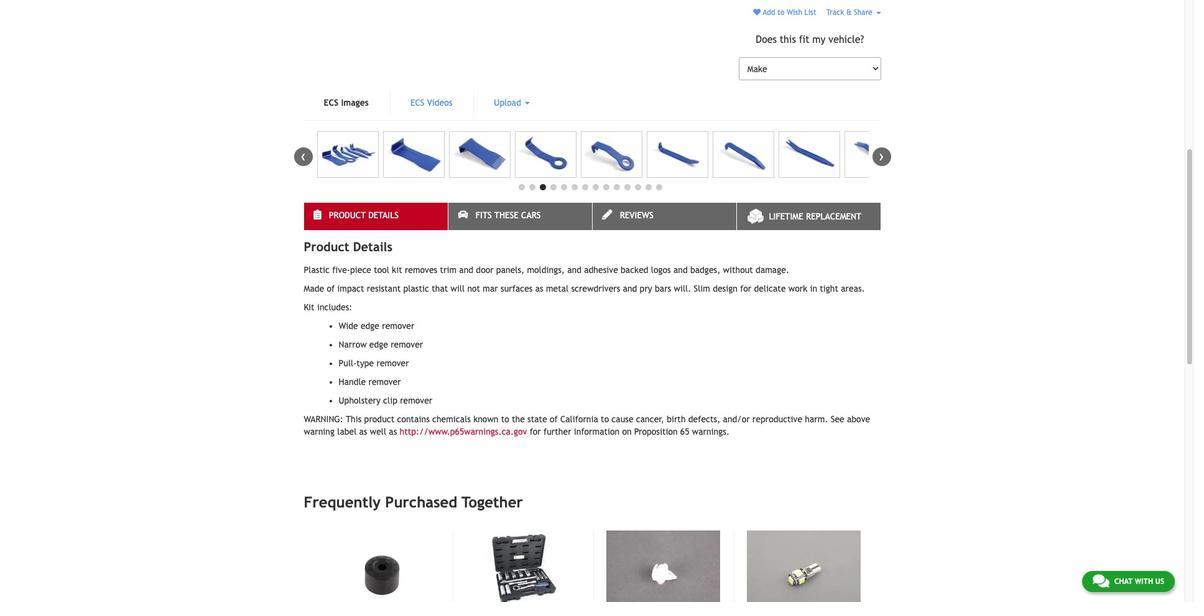 Task type: describe. For each thing, give the bounding box(es) containing it.
videos
[[427, 98, 452, 108]]

my
[[813, 34, 826, 46]]

9 es#517779 - phr-05s - trim/molding tool kit - 5 pieces - safely remove trim panels and moldings easily without damaging them - schwaben - audi bmw volkswagen mercedes benz mini porsche image from the left
[[845, 131, 906, 178]]

upholstery clip remover
[[339, 396, 433, 406]]

warning:
[[304, 414, 343, 424]]

five-
[[332, 265, 350, 275]]

that
[[432, 284, 448, 294]]

door
[[476, 265, 494, 275]]

and left pry at the right of page
[[623, 284, 637, 294]]

vehicle?
[[829, 34, 864, 46]]

fits
[[476, 210, 492, 220]]

&
[[847, 8, 852, 17]]

and/or
[[723, 414, 750, 424]]

heart image
[[754, 9, 761, 16]]

1 vertical spatial details
[[353, 240, 393, 254]]

remover for wide edge remover
[[382, 321, 415, 331]]

these
[[495, 210, 519, 220]]

not
[[467, 284, 480, 294]]

does this fit my vehicle?
[[756, 34, 864, 46]]

handle remover
[[339, 377, 401, 387]]

of inside warning: this product contains chemicals known to the state of california to cause cancer, birth defects, and/or reproductive harm. see above warning label as well as
[[550, 414, 558, 424]]

badges,
[[690, 265, 721, 275]]

adhesive
[[584, 265, 618, 275]]

ecs videos
[[411, 98, 452, 108]]

tool
[[374, 265, 389, 275]]

includes:
[[317, 302, 352, 312]]

will.
[[674, 284, 691, 294]]

2 horizontal spatial to
[[778, 8, 785, 17]]

schwaben shock and strut removal set image
[[466, 530, 580, 602]]

areas.
[[841, 284, 865, 294]]

handle
[[339, 377, 366, 387]]

purchased
[[385, 493, 457, 511]]

cars
[[521, 210, 541, 220]]

8 es#517779 - phr-05s - trim/molding tool kit - 5 pieces - safely remove trim panels and moldings easily without damaging them - schwaben - audi bmw volkswagen mercedes benz mini porsche image from the left
[[779, 131, 840, 178]]

6 es#517779 - phr-05s - trim/molding tool kit - 5 pieces - safely remove trim panels and moldings easily without damaging them - schwaben - audi bmw volkswagen mercedes benz mini porsche image from the left
[[647, 131, 708, 178]]

work
[[789, 284, 808, 294]]

narrow edge remover
[[339, 340, 423, 350]]

will
[[451, 284, 465, 294]]

replacement
[[806, 212, 862, 222]]

information
[[574, 427, 620, 437]]

fit
[[799, 34, 810, 46]]

made
[[304, 284, 324, 294]]

kit
[[392, 265, 402, 275]]

and up made of impact resistant plastic that will not mar surfaces as metal screwdrivers and pry bars will. slim design for delicate work in tight areas.
[[567, 265, 582, 275]]

http://www.p65warnings.ca.gov link
[[400, 427, 527, 437]]

0 vertical spatial details
[[368, 210, 399, 220]]

pull-type remover
[[339, 358, 409, 368]]

chemicals
[[432, 414, 471, 424]]

reviews
[[620, 210, 654, 220]]

http://www.p65warnings.ca.gov for further information on proposition 65 warnings.
[[400, 427, 730, 437]]

in
[[810, 284, 818, 294]]

backed
[[621, 265, 649, 275]]

remover for narrow edge remover
[[391, 340, 423, 350]]

http://www.p65warnings.ca.gov
[[400, 427, 527, 437]]

warning
[[304, 427, 335, 437]]

list
[[805, 8, 817, 17]]

add to wish list
[[761, 8, 817, 17]]

impact
[[337, 284, 364, 294]]

product details link
[[304, 203, 448, 230]]

cause
[[612, 414, 634, 424]]

reviews link
[[593, 203, 736, 230]]

with
[[1135, 577, 1154, 586]]

7 es#517779 - phr-05s - trim/molding tool kit - 5 pieces - safely remove trim panels and moldings easily without damaging them - schwaben - audi bmw volkswagen mercedes benz mini porsche image from the left
[[713, 131, 774, 178]]

chat
[[1115, 577, 1133, 586]]

1 es#517779 - phr-05s - trim/molding tool kit - 5 pieces - safely remove trim panels and moldings easily without damaging them - schwaben - audi bmw volkswagen mercedes benz mini porsche image from the left
[[317, 131, 379, 178]]

mar
[[483, 284, 498, 294]]

‹ link
[[294, 148, 313, 166]]

upload
[[494, 98, 524, 108]]

plastic
[[304, 265, 330, 275]]

damage.
[[756, 265, 789, 275]]

state
[[528, 414, 547, 424]]

‹
[[301, 148, 306, 164]]

kit
[[304, 302, 315, 312]]

ecs for ecs videos
[[411, 98, 425, 108]]

2 es#517779 - phr-05s - trim/molding tool kit - 5 pieces - safely remove trim panels and moldings easily without damaging them - schwaben - audi bmw volkswagen mercedes benz mini porsche image from the left
[[383, 131, 445, 178]]

resistant
[[367, 284, 401, 294]]

type
[[357, 358, 374, 368]]

pull-
[[339, 358, 357, 368]]

add to wish list link
[[754, 8, 817, 17]]

without
[[723, 265, 753, 275]]

edge for narrow
[[369, 340, 388, 350]]

known
[[474, 414, 499, 424]]

piece
[[350, 265, 371, 275]]

1 vertical spatial product details
[[304, 240, 393, 254]]

made of impact resistant plastic that will not mar surfaces as metal screwdrivers and pry bars will. slim design for delicate work in tight areas.
[[304, 284, 865, 294]]

chat with us link
[[1082, 571, 1175, 592]]

frequently purchased together
[[304, 493, 523, 511]]

remover up upholstery clip remover
[[369, 377, 401, 387]]

well
[[370, 427, 386, 437]]

defects,
[[689, 414, 721, 424]]

removes
[[405, 265, 438, 275]]



Task type: locate. For each thing, give the bounding box(es) containing it.
wide
[[339, 321, 358, 331]]

on
[[622, 427, 632, 437]]

1 horizontal spatial as
[[389, 427, 397, 437]]

lifetime replacement
[[769, 212, 862, 222]]

0 horizontal spatial as
[[359, 427, 367, 437]]

2 ecs from the left
[[411, 98, 425, 108]]

product details up five-
[[304, 240, 393, 254]]

edge for wide
[[361, 321, 379, 331]]

comments image
[[1093, 574, 1110, 589]]

ecs images
[[324, 98, 369, 108]]

narrow
[[339, 340, 367, 350]]

ecs videos link
[[391, 90, 472, 115]]

fits these cars link
[[448, 203, 592, 230]]

ecs for ecs images
[[324, 98, 339, 108]]

1 ecs from the left
[[324, 98, 339, 108]]

to
[[778, 8, 785, 17], [501, 414, 509, 424], [601, 414, 609, 424]]

to right add
[[778, 8, 785, 17]]

of up further
[[550, 414, 558, 424]]

reproductive
[[753, 414, 803, 424]]

1 horizontal spatial for
[[740, 284, 752, 294]]

4 es#517779 - phr-05s - trim/molding tool kit - 5 pieces - safely remove trim panels and moldings easily without damaging them - schwaben - audi bmw volkswagen mercedes benz mini porsche image from the left
[[515, 131, 577, 178]]

as
[[535, 284, 544, 294], [359, 427, 367, 437], [389, 427, 397, 437]]

harm.
[[805, 414, 828, 424]]

screwdrivers
[[571, 284, 621, 294]]

fits these cars
[[476, 210, 541, 220]]

kit includes:
[[304, 302, 352, 312]]

and right trim
[[459, 265, 474, 275]]

trim
[[440, 265, 457, 275]]

warnings.
[[692, 427, 730, 437]]

1 vertical spatial product
[[304, 240, 349, 254]]

product up five-
[[329, 210, 366, 220]]

ecs left videos
[[411, 98, 425, 108]]

edge down wide edge remover
[[369, 340, 388, 350]]

as left well
[[359, 427, 367, 437]]

ecs inside "link"
[[411, 98, 425, 108]]

to up "information"
[[601, 414, 609, 424]]

remover up contains
[[400, 396, 433, 406]]

1 horizontal spatial to
[[601, 414, 609, 424]]

design
[[713, 284, 738, 294]]

›
[[879, 148, 884, 164]]

further
[[544, 427, 571, 437]]

17mm lug bolt cap - priced each image
[[324, 530, 439, 602]]

edge
[[361, 321, 379, 331], [369, 340, 388, 350]]

ecs images link
[[304, 90, 389, 115]]

ecs
[[324, 98, 339, 108], [411, 98, 425, 108]]

pry
[[640, 284, 652, 294]]

birth
[[667, 414, 686, 424]]

ecs left images
[[324, 98, 339, 108]]

upload button
[[474, 90, 550, 115]]

remover for pull-type remover
[[377, 358, 409, 368]]

product details up piece
[[329, 210, 399, 220]]

plastic five-piece tool kit removes trim and door panels, moldings, and adhesive backed logos and badges, without damage.
[[304, 265, 789, 275]]

track
[[827, 8, 844, 17]]

1 horizontal spatial of
[[550, 414, 558, 424]]

upholstery
[[339, 396, 381, 406]]

together
[[462, 493, 523, 511]]

bars
[[655, 284, 671, 294]]

t10 wedge base white led bulb - no collar - canbus - priced each image
[[747, 530, 861, 602]]

slim
[[694, 284, 710, 294]]

0 horizontal spatial for
[[530, 427, 541, 437]]

1 vertical spatial of
[[550, 414, 558, 424]]

share
[[854, 8, 873, 17]]

remover
[[382, 321, 415, 331], [391, 340, 423, 350], [377, 358, 409, 368], [369, 377, 401, 387], [400, 396, 433, 406]]

remover up the 'narrow edge remover'
[[382, 321, 415, 331]]

product
[[364, 414, 395, 424]]

2 horizontal spatial as
[[535, 284, 544, 294]]

0 horizontal spatial ecs
[[324, 98, 339, 108]]

label
[[337, 427, 357, 437]]

0 vertical spatial edge
[[361, 321, 379, 331]]

0 vertical spatial of
[[327, 284, 335, 294]]

1 horizontal spatial ecs
[[411, 98, 425, 108]]

and up the will. in the top of the page
[[674, 265, 688, 275]]

remover down the 'narrow edge remover'
[[377, 358, 409, 368]]

1 vertical spatial for
[[530, 427, 541, 437]]

0 horizontal spatial of
[[327, 284, 335, 294]]

› link
[[873, 148, 891, 166]]

contains
[[397, 414, 430, 424]]

remover down wide edge remover
[[391, 340, 423, 350]]

to left 'the'
[[501, 414, 509, 424]]

track & share button
[[827, 8, 881, 17]]

panels,
[[496, 265, 525, 275]]

for down without
[[740, 284, 752, 294]]

of right made
[[327, 284, 335, 294]]

this
[[346, 414, 362, 424]]

delicate
[[754, 284, 786, 294]]

california
[[560, 414, 598, 424]]

metal
[[546, 284, 569, 294]]

cancer,
[[636, 414, 664, 424]]

moldings,
[[527, 265, 565, 275]]

0 vertical spatial for
[[740, 284, 752, 294]]

remover for upholstery clip remover
[[400, 396, 433, 406]]

does
[[756, 34, 777, 46]]

tight
[[820, 284, 839, 294]]

0 vertical spatial product
[[329, 210, 366, 220]]

as left the metal
[[535, 284, 544, 294]]

the
[[512, 414, 525, 424]]

0 vertical spatial product details
[[329, 210, 399, 220]]

for
[[740, 284, 752, 294], [530, 427, 541, 437]]

as right well
[[389, 427, 397, 437]]

lifetime replacement link
[[737, 203, 881, 230]]

plastic
[[403, 284, 429, 294]]

es#517779 - phr-05s - trim/molding tool kit - 5 pieces - safely remove trim panels and moldings easily without damaging them - schwaben - audi bmw volkswagen mercedes benz mini porsche image
[[317, 131, 379, 178], [383, 131, 445, 178], [449, 131, 511, 178], [515, 131, 577, 178], [581, 131, 643, 178], [647, 131, 708, 178], [713, 131, 774, 178], [779, 131, 840, 178], [845, 131, 906, 178]]

images
[[341, 98, 369, 108]]

this
[[780, 34, 796, 46]]

3 es#517779 - phr-05s - trim/molding tool kit - 5 pieces - safely remove trim panels and moldings easily without damaging them - schwaben - audi bmw volkswagen mercedes benz mini porsche image from the left
[[449, 131, 511, 178]]

5 es#517779 - phr-05s - trim/molding tool kit - 5 pieces - safely remove trim panels and moldings easily without damaging them - schwaben - audi bmw volkswagen mercedes benz mini porsche image from the left
[[581, 131, 643, 178]]

lifetime
[[769, 212, 804, 222]]

trim panel clip - priced each image
[[606, 530, 720, 602]]

edge up the 'narrow edge remover'
[[361, 321, 379, 331]]

for down state
[[530, 427, 541, 437]]

warning: this product contains chemicals known to the state of california to cause cancer, birth defects, and/or reproductive harm. see above warning label as well as
[[304, 414, 870, 437]]

and
[[459, 265, 474, 275], [567, 265, 582, 275], [674, 265, 688, 275], [623, 284, 637, 294]]

product details
[[329, 210, 399, 220], [304, 240, 393, 254]]

wide edge remover
[[339, 321, 415, 331]]

1 vertical spatial edge
[[369, 340, 388, 350]]

details
[[368, 210, 399, 220], [353, 240, 393, 254]]

logos
[[651, 265, 671, 275]]

65
[[681, 427, 690, 437]]

0 horizontal spatial to
[[501, 414, 509, 424]]

surfaces
[[501, 284, 533, 294]]

product up plastic
[[304, 240, 349, 254]]



Task type: vqa. For each thing, say whether or not it's contained in the screenshot.
the middle group
no



